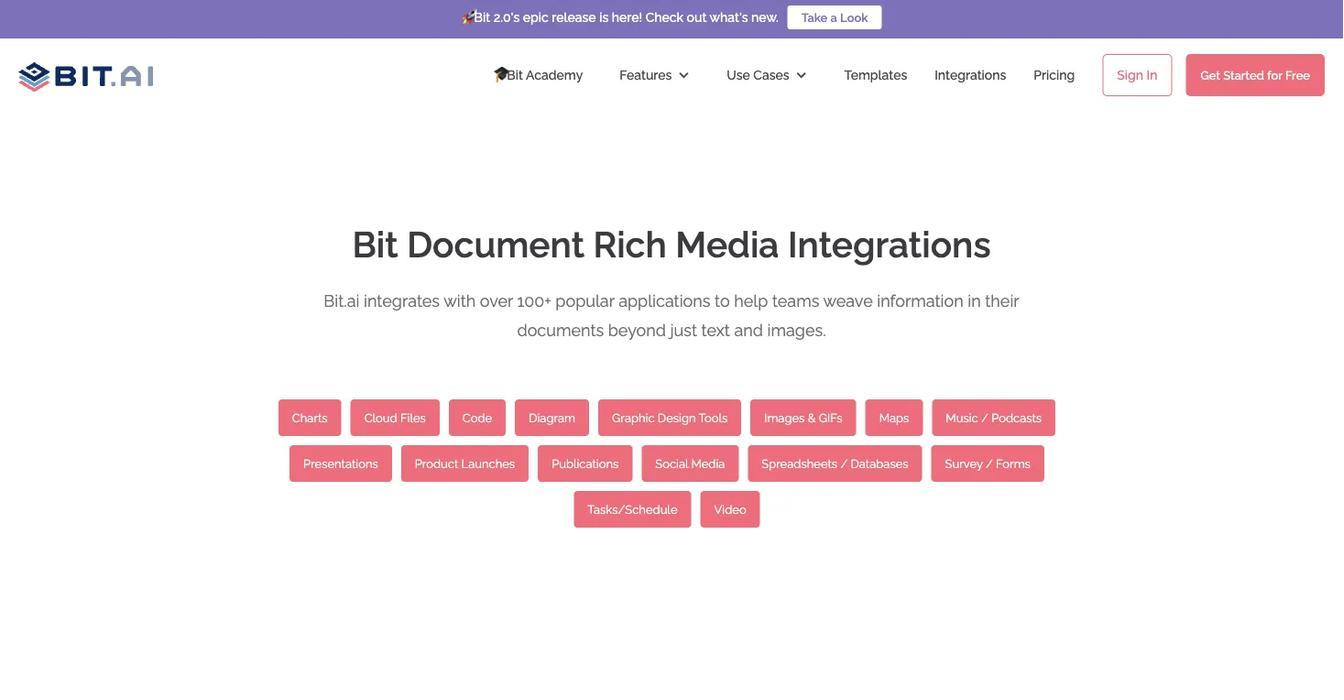 Task type: describe. For each thing, give the bounding box(es) containing it.
rich
[[594, 224, 667, 265]]

cloud files
[[365, 411, 426, 425]]

take a look
[[802, 11, 868, 24]]

a
[[831, 11, 838, 24]]

use
[[727, 67, 751, 83]]

free
[[1286, 68, 1311, 82]]

&
[[808, 411, 816, 425]]

code link
[[449, 400, 506, 436]]

🚀bit
[[462, 10, 491, 25]]

use cases button
[[709, 48, 827, 103]]

epic
[[523, 10, 549, 25]]

help
[[734, 291, 768, 310]]

🎓bit
[[494, 67, 523, 83]]

look
[[841, 11, 868, 24]]

bit logo image
[[18, 57, 153, 92]]

text
[[702, 320, 730, 340]]

music / podcasts link
[[933, 400, 1056, 436]]

social media link
[[642, 446, 739, 482]]

is
[[600, 10, 609, 25]]

podcasts
[[992, 411, 1042, 425]]

publications
[[552, 457, 619, 471]]

navigation containing 🎓bit academy
[[476, 48, 1344, 103]]

design
[[658, 411, 696, 425]]

integrations link
[[926, 48, 1016, 103]]

video link
[[701, 491, 761, 528]]

presentations link
[[290, 446, 392, 482]]

code
[[463, 411, 492, 425]]

take
[[802, 11, 828, 24]]

spreadsheets / databases link
[[748, 446, 923, 482]]

with
[[444, 291, 476, 310]]

for
[[1268, 68, 1283, 82]]

1 vertical spatial integrations
[[788, 224, 991, 265]]

survey / forms link
[[932, 446, 1045, 482]]

🎓bit academy
[[494, 67, 583, 83]]

images.
[[768, 320, 826, 340]]

popular
[[556, 291, 615, 310]]

images & gifs link
[[751, 400, 857, 436]]

100+
[[517, 291, 552, 310]]

gifs
[[819, 411, 843, 425]]

weave
[[824, 291, 873, 310]]

over
[[480, 291, 513, 310]]

teams
[[773, 291, 820, 310]]

product launches link
[[401, 446, 529, 482]]

in
[[1147, 67, 1158, 83]]

music
[[946, 411, 979, 425]]

check
[[646, 10, 684, 25]]

templates
[[845, 67, 908, 83]]

spreadsheets
[[762, 457, 838, 471]]

images
[[765, 411, 805, 425]]

launches
[[462, 457, 515, 471]]

/ for music
[[982, 411, 989, 425]]

maps
[[880, 411, 910, 425]]

graphic design tools link
[[599, 400, 742, 436]]

academy
[[526, 67, 583, 83]]

cloud files link
[[351, 400, 440, 436]]

bit.ai integrates with over 100+ popular applications to help teams weave information in their documents beyond just text and images.
[[324, 291, 1020, 340]]

sign in
[[1118, 67, 1158, 83]]

get started for free link
[[1187, 54, 1326, 96]]

/ for spreadsheets
[[841, 457, 848, 471]]

features button
[[602, 48, 709, 103]]

here!
[[612, 10, 643, 25]]



Task type: vqa. For each thing, say whether or not it's contained in the screenshot.
Service related to Customer Service
no



Task type: locate. For each thing, give the bounding box(es) containing it.
2 dropdown toggle image from the left
[[795, 69, 808, 82]]

pricing
[[1034, 67, 1076, 83]]

charts
[[292, 411, 328, 425]]

take a look link
[[788, 6, 882, 29]]

/ left databases
[[841, 457, 848, 471]]

banner containing 🚀bit 2.0's epic release is here! check out what's new.
[[0, 0, 1344, 112]]

dropdown toggle image for use cases
[[795, 69, 808, 82]]

🎓bit academy link
[[476, 48, 602, 103]]

1 dropdown toggle image from the left
[[678, 69, 691, 82]]

banner
[[0, 0, 1344, 112]]

information
[[878, 291, 964, 310]]

integrates
[[364, 291, 440, 310]]

new.
[[752, 10, 779, 25]]

media right social
[[692, 457, 725, 471]]

bit
[[352, 224, 398, 265]]

just
[[671, 320, 698, 340]]

integrations left pricing
[[935, 67, 1007, 83]]

video
[[715, 503, 747, 517]]

media up to
[[676, 224, 780, 265]]

sign
[[1118, 67, 1144, 83]]

dropdown toggle image right features
[[678, 69, 691, 82]]

dropdown toggle image for features
[[678, 69, 691, 82]]

their
[[986, 291, 1020, 310]]

in
[[968, 291, 982, 310]]

pricing link
[[1016, 48, 1094, 103]]

social media
[[656, 457, 725, 471]]

/
[[982, 411, 989, 425], [841, 457, 848, 471], [986, 457, 994, 471]]

publications link
[[538, 446, 633, 482]]

beyond
[[608, 320, 666, 340]]

what's
[[710, 10, 749, 25]]

dropdown toggle image inside use cases dropdown button
[[795, 69, 808, 82]]

media
[[676, 224, 780, 265], [692, 457, 725, 471]]

to
[[715, 291, 730, 310]]

dropdown toggle image
[[678, 69, 691, 82], [795, 69, 808, 82]]

charts link
[[279, 400, 342, 436]]

integrations
[[935, 67, 1007, 83], [788, 224, 991, 265]]

diagram link
[[515, 400, 589, 436]]

cloud
[[365, 411, 398, 425]]

release
[[552, 10, 596, 25]]

/ for survey
[[986, 457, 994, 471]]

/ right music
[[982, 411, 989, 425]]

1 horizontal spatial dropdown toggle image
[[795, 69, 808, 82]]

documents
[[517, 320, 604, 340]]

tools
[[699, 411, 728, 425]]

navigation
[[476, 48, 1344, 103]]

integrations up information
[[788, 224, 991, 265]]

and
[[735, 320, 764, 340]]

maps link
[[866, 400, 923, 436]]

dropdown toggle image inside features popup button
[[678, 69, 691, 82]]

0 vertical spatial media
[[676, 224, 780, 265]]

survey
[[946, 457, 983, 471]]

sign in link
[[1103, 54, 1173, 96]]

/ left forms
[[986, 457, 994, 471]]

forms
[[997, 457, 1031, 471]]

images & gifs
[[765, 411, 843, 425]]

applications
[[619, 291, 711, 310]]

cases
[[754, 67, 790, 83]]

product launches
[[415, 457, 515, 471]]

templates link
[[827, 48, 926, 103]]

music / podcasts
[[946, 411, 1042, 425]]

0 vertical spatial integrations
[[935, 67, 1007, 83]]

bit.ai
[[324, 291, 360, 310]]

product
[[415, 457, 459, 471]]

document
[[407, 224, 585, 265]]

presentations
[[304, 457, 378, 471]]

features
[[620, 67, 672, 83]]

🚀bit 2.0's epic release is here! check out what's new.
[[462, 10, 779, 25]]

get started for free
[[1201, 68, 1311, 82]]

spreadsheets / databases
[[762, 457, 909, 471]]

survey / forms
[[946, 457, 1031, 471]]

databases
[[851, 457, 909, 471]]

files
[[401, 411, 426, 425]]

2.0's
[[494, 10, 520, 25]]

graphic design tools
[[612, 411, 728, 425]]

out
[[687, 10, 707, 25]]

use cases
[[727, 67, 790, 83]]

get
[[1201, 68, 1221, 82]]

0 horizontal spatial dropdown toggle image
[[678, 69, 691, 82]]

tasks/schedule link
[[574, 491, 692, 528]]

graphic
[[612, 411, 655, 425]]

dropdown toggle image right cases
[[795, 69, 808, 82]]

bit document rich media integrations
[[352, 224, 991, 265]]

1 vertical spatial media
[[692, 457, 725, 471]]

social
[[656, 457, 689, 471]]

started
[[1224, 68, 1265, 82]]



